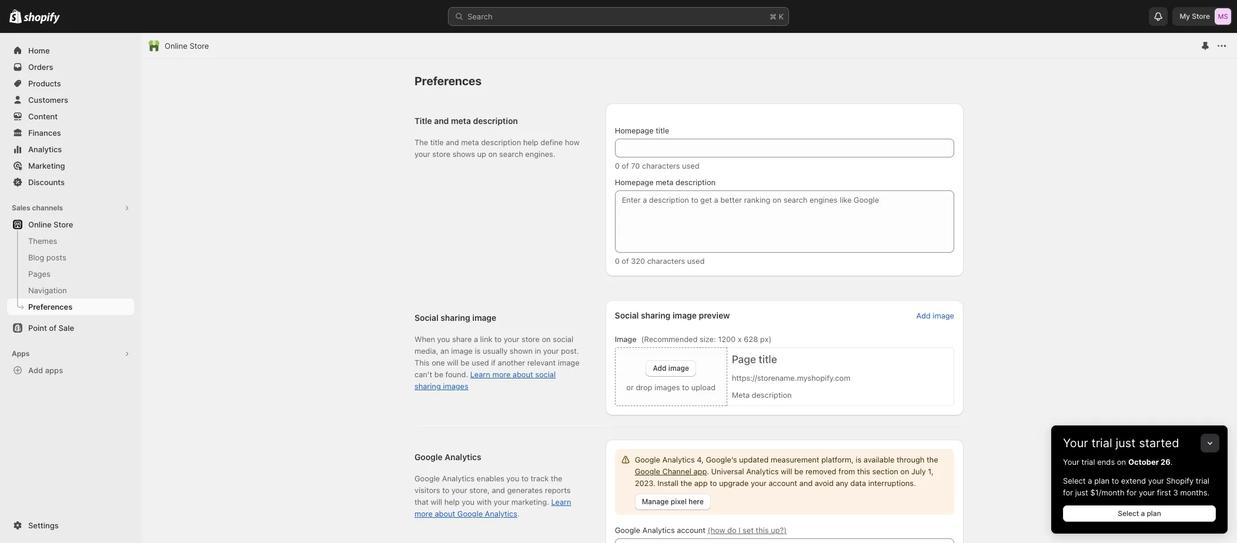 Task type: vqa. For each thing, say whether or not it's contained in the screenshot.
Point of Sale button on the bottom left
yes



Task type: describe. For each thing, give the bounding box(es) containing it.
to
[[1112, 476, 1119, 486]]

home link
[[7, 42, 134, 59]]

online store image
[[148, 40, 160, 52]]

0 horizontal spatial online
[[28, 220, 52, 229]]

themes link
[[7, 233, 134, 249]]

orders link
[[7, 59, 134, 75]]

0 vertical spatial your
[[1148, 476, 1164, 486]]

sales channels button
[[7, 200, 134, 216]]

discounts link
[[7, 174, 134, 191]]

1 for from the left
[[1063, 488, 1073, 497]]

blog posts
[[28, 253, 66, 262]]

sales channels
[[12, 203, 63, 212]]

shopify image
[[9, 9, 22, 24]]

plan for select a plan to extend your shopify trial for just $1/month for your first 3 months.
[[1094, 476, 1110, 486]]

first
[[1157, 488, 1171, 497]]

orders
[[28, 62, 53, 72]]

a for select a plan
[[1141, 509, 1145, 518]]

home
[[28, 46, 50, 55]]

channels
[[32, 203, 63, 212]]

26
[[1161, 457, 1171, 467]]

finances link
[[7, 125, 134, 141]]

add apps button
[[7, 362, 134, 379]]

search
[[467, 12, 493, 21]]

my store
[[1180, 12, 1210, 21]]

blog
[[28, 253, 44, 262]]

point of sale button
[[0, 320, 141, 336]]

$1/month
[[1090, 488, 1125, 497]]

trial for just
[[1091, 436, 1112, 450]]

add
[[28, 366, 43, 375]]

.
[[1171, 457, 1173, 467]]

customers
[[28, 95, 68, 105]]

shopify
[[1166, 476, 1194, 486]]

0 vertical spatial online store
[[165, 41, 209, 51]]

select for select a plan
[[1118, 509, 1139, 518]]

content
[[28, 112, 58, 121]]

products link
[[7, 75, 134, 92]]

trial for ends
[[1082, 457, 1095, 467]]

1 vertical spatial store
[[190, 41, 209, 51]]

of
[[49, 323, 56, 333]]

your for your trial ends on october 26 .
[[1063, 457, 1079, 467]]

sales
[[12, 203, 30, 212]]

products
[[28, 79, 61, 88]]

discounts
[[28, 178, 65, 187]]

posts
[[46, 253, 66, 262]]

started
[[1139, 436, 1179, 450]]

1 vertical spatial your
[[1139, 488, 1155, 497]]

point
[[28, 323, 47, 333]]

0 vertical spatial store
[[1192, 12, 1210, 21]]

add apps
[[28, 366, 63, 375]]

marketing link
[[7, 158, 134, 174]]

1 horizontal spatial online
[[165, 41, 187, 51]]



Task type: locate. For each thing, give the bounding box(es) containing it.
trial up months.
[[1196, 476, 1209, 486]]

settings
[[28, 521, 59, 530]]

your trial just started
[[1063, 436, 1179, 450]]

plan down first
[[1147, 509, 1161, 518]]

0 vertical spatial a
[[1088, 476, 1092, 486]]

1 horizontal spatial for
[[1127, 488, 1137, 497]]

1 horizontal spatial online store
[[165, 41, 209, 51]]

for left $1/month
[[1063, 488, 1073, 497]]

on
[[1117, 457, 1126, 467]]

navigation
[[28, 286, 67, 295]]

⌘ k
[[770, 12, 784, 21]]

for
[[1063, 488, 1073, 497], [1127, 488, 1137, 497]]

your inside dropdown button
[[1063, 436, 1088, 450]]

1 horizontal spatial store
[[190, 41, 209, 51]]

1 vertical spatial trial
[[1082, 457, 1095, 467]]

marketing
[[28, 161, 65, 171]]

1 vertical spatial online
[[28, 220, 52, 229]]

your up your trial ends on october 26 .
[[1063, 436, 1088, 450]]

trial left ends
[[1082, 457, 1095, 467]]

your left ends
[[1063, 457, 1079, 467]]

apps button
[[7, 346, 134, 362]]

select inside select a plan to extend your shopify trial for just $1/month for your first 3 months.
[[1063, 476, 1086, 486]]

1 vertical spatial select
[[1118, 509, 1139, 518]]

2 horizontal spatial store
[[1192, 12, 1210, 21]]

0 horizontal spatial select
[[1063, 476, 1086, 486]]

online right online store icon
[[165, 41, 187, 51]]

plan
[[1094, 476, 1110, 486], [1147, 509, 1161, 518]]

1 vertical spatial a
[[1141, 509, 1145, 518]]

settings link
[[7, 517, 134, 534]]

trial up ends
[[1091, 436, 1112, 450]]

0 horizontal spatial just
[[1075, 488, 1088, 497]]

just inside dropdown button
[[1116, 436, 1136, 450]]

2 vertical spatial store
[[54, 220, 73, 229]]

select a plan
[[1118, 509, 1161, 518]]

navigation link
[[7, 282, 134, 299]]

your trial just started button
[[1051, 426, 1228, 450]]

your trial ends on october 26 .
[[1063, 457, 1173, 467]]

online store link
[[165, 40, 209, 52], [7, 216, 134, 233]]

just inside select a plan to extend your shopify trial for just $1/month for your first 3 months.
[[1075, 488, 1088, 497]]

0 horizontal spatial store
[[54, 220, 73, 229]]

online
[[165, 41, 187, 51], [28, 220, 52, 229]]

ends
[[1097, 457, 1115, 467]]

select a plan link
[[1063, 506, 1216, 522]]

⌘
[[770, 12, 777, 21]]

my
[[1180, 12, 1190, 21]]

select left "to"
[[1063, 476, 1086, 486]]

1 horizontal spatial online store link
[[165, 40, 209, 52]]

0 vertical spatial your
[[1063, 436, 1088, 450]]

3
[[1173, 488, 1178, 497]]

select for select a plan to extend your shopify trial for just $1/month for your first 3 months.
[[1063, 476, 1086, 486]]

your up first
[[1148, 476, 1164, 486]]

a inside select a plan to extend your shopify trial for just $1/month for your first 3 months.
[[1088, 476, 1092, 486]]

k
[[779, 12, 784, 21]]

just up on
[[1116, 436, 1136, 450]]

0 vertical spatial trial
[[1091, 436, 1112, 450]]

themes
[[28, 236, 57, 246]]

0 vertical spatial just
[[1116, 436, 1136, 450]]

2 vertical spatial trial
[[1196, 476, 1209, 486]]

pages link
[[7, 266, 134, 282]]

your trial just started element
[[1051, 456, 1228, 534]]

shopify image
[[24, 12, 60, 24]]

a
[[1088, 476, 1092, 486], [1141, 509, 1145, 518]]

your for your trial just started
[[1063, 436, 1088, 450]]

0 vertical spatial plan
[[1094, 476, 1110, 486]]

select a plan to extend your shopify trial for just $1/month for your first 3 months.
[[1063, 476, 1209, 497]]

1 horizontal spatial a
[[1141, 509, 1145, 518]]

1 vertical spatial your
[[1063, 457, 1079, 467]]

1 vertical spatial just
[[1075, 488, 1088, 497]]

blog posts link
[[7, 249, 134, 266]]

preferences
[[28, 302, 72, 312]]

your left first
[[1139, 488, 1155, 497]]

online store down channels
[[28, 220, 73, 229]]

0 horizontal spatial for
[[1063, 488, 1073, 497]]

1 horizontal spatial plan
[[1147, 509, 1161, 518]]

1 vertical spatial plan
[[1147, 509, 1161, 518]]

0 horizontal spatial online store
[[28, 220, 73, 229]]

1 your from the top
[[1063, 436, 1088, 450]]

sale
[[58, 323, 74, 333]]

select
[[1063, 476, 1086, 486], [1118, 509, 1139, 518]]

finances
[[28, 128, 61, 138]]

preferences link
[[7, 299, 134, 315]]

just
[[1116, 436, 1136, 450], [1075, 488, 1088, 497]]

pages
[[28, 269, 50, 279]]

store right online store icon
[[190, 41, 209, 51]]

trial
[[1091, 436, 1112, 450], [1082, 457, 1095, 467], [1196, 476, 1209, 486]]

just left $1/month
[[1075, 488, 1088, 497]]

trial inside your trial just started dropdown button
[[1091, 436, 1112, 450]]

0 horizontal spatial plan
[[1094, 476, 1110, 486]]

plan for select a plan
[[1147, 509, 1161, 518]]

online store inside online store "link"
[[28, 220, 73, 229]]

0 vertical spatial online store link
[[165, 40, 209, 52]]

1 vertical spatial online store link
[[7, 216, 134, 233]]

months.
[[1180, 488, 1209, 497]]

my store image
[[1215, 8, 1231, 25]]

select down select a plan to extend your shopify trial for just $1/month for your first 3 months. on the bottom
[[1118, 509, 1139, 518]]

2 your from the top
[[1063, 457, 1079, 467]]

store right my
[[1192, 12, 1210, 21]]

analytics link
[[7, 141, 134, 158]]

for down extend
[[1127, 488, 1137, 497]]

plan inside select a plan to extend your shopify trial for just $1/month for your first 3 months.
[[1094, 476, 1110, 486]]

0 vertical spatial online
[[165, 41, 187, 51]]

point of sale link
[[7, 320, 134, 336]]

online up themes
[[28, 220, 52, 229]]

1 horizontal spatial select
[[1118, 509, 1139, 518]]

extend
[[1121, 476, 1146, 486]]

point of sale
[[28, 323, 74, 333]]

customers link
[[7, 92, 134, 108]]

a up $1/month
[[1088, 476, 1092, 486]]

online store right online store icon
[[165, 41, 209, 51]]

trial inside select a plan to extend your shopify trial for just $1/month for your first 3 months.
[[1196, 476, 1209, 486]]

a for select a plan to extend your shopify trial for just $1/month for your first 3 months.
[[1088, 476, 1092, 486]]

content link
[[7, 108, 134, 125]]

online store link right online store icon
[[165, 40, 209, 52]]

0 horizontal spatial a
[[1088, 476, 1092, 486]]

october
[[1128, 457, 1159, 467]]

apps
[[12, 349, 30, 358]]

plan up $1/month
[[1094, 476, 1110, 486]]

analytics
[[28, 145, 62, 154]]

1 vertical spatial online store
[[28, 220, 73, 229]]

0 horizontal spatial online store link
[[7, 216, 134, 233]]

online store
[[165, 41, 209, 51], [28, 220, 73, 229]]

1 horizontal spatial just
[[1116, 436, 1136, 450]]

store
[[1192, 12, 1210, 21], [190, 41, 209, 51], [54, 220, 73, 229]]

store up themes link
[[54, 220, 73, 229]]

apps
[[45, 366, 63, 375]]

your
[[1063, 436, 1088, 450], [1063, 457, 1079, 467]]

0 vertical spatial select
[[1063, 476, 1086, 486]]

online store link down channels
[[7, 216, 134, 233]]

a down select a plan to extend your shopify trial for just $1/month for your first 3 months. on the bottom
[[1141, 509, 1145, 518]]

your
[[1148, 476, 1164, 486], [1139, 488, 1155, 497]]

2 for from the left
[[1127, 488, 1137, 497]]



